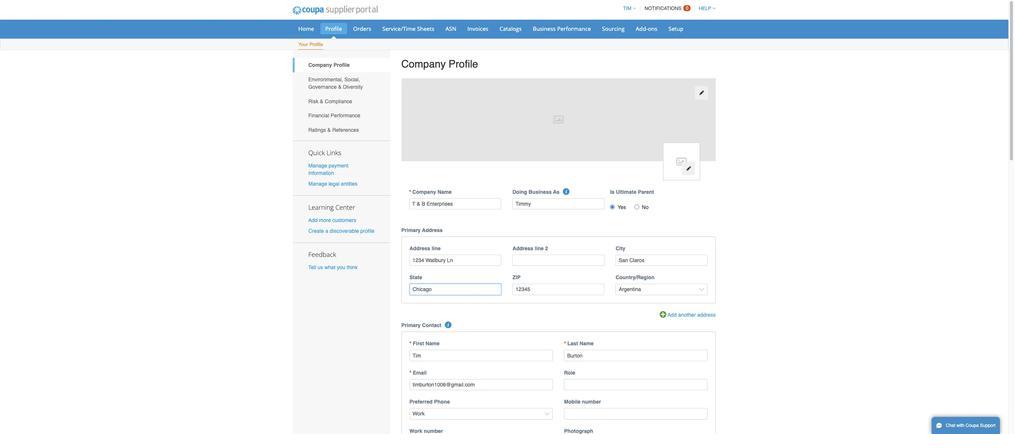 Task type: vqa. For each thing, say whether or not it's contained in the screenshot.
+1 201-555-0123 TEXT FIELD
no



Task type: locate. For each thing, give the bounding box(es) containing it.
City text field
[[616, 255, 708, 266]]

0 horizontal spatial company profile
[[309, 62, 350, 68]]

business performance link
[[528, 23, 596, 34]]

0 horizontal spatial add
[[309, 217, 318, 223]]

1 horizontal spatial &
[[328, 127, 331, 133]]

navigation
[[620, 1, 716, 16]]

1 horizontal spatial change image image
[[699, 90, 705, 96]]

photograph
[[564, 428, 594, 434]]

performance for financial performance
[[331, 113, 361, 119]]

profile
[[325, 25, 342, 32], [310, 42, 323, 47], [449, 58, 478, 70], [334, 62, 350, 68]]

None text field
[[409, 198, 502, 209], [564, 350, 708, 361], [410, 379, 553, 390], [409, 198, 502, 209], [564, 350, 708, 361], [410, 379, 553, 390]]

add
[[309, 217, 318, 223], [668, 312, 677, 318]]

business
[[533, 25, 556, 32], [529, 189, 552, 195]]

0 horizontal spatial &
[[320, 98, 324, 104]]

address line
[[410, 245, 441, 251]]

None radio
[[635, 204, 640, 209]]

zip
[[513, 274, 521, 280]]

role
[[564, 370, 576, 376]]

invoices link
[[463, 23, 494, 34]]

mobile
[[564, 399, 581, 405]]

learning center
[[309, 203, 355, 212]]

sourcing
[[602, 25, 625, 32]]

primary for primary address
[[402, 227, 421, 233]]

tell us what you think button
[[309, 264, 358, 271]]

line up address line text box
[[432, 245, 441, 251]]

manage for manage payment information
[[309, 162, 327, 168]]

0 horizontal spatial number
[[424, 428, 443, 434]]

1 horizontal spatial add
[[668, 312, 677, 318]]

2 vertical spatial &
[[328, 127, 331, 133]]

setup
[[669, 25, 684, 32]]

sourcing link
[[598, 23, 630, 34]]

1 vertical spatial business
[[529, 189, 552, 195]]

create
[[309, 228, 324, 234]]

service/time
[[383, 25, 416, 32]]

Address line 2 text field
[[513, 255, 605, 266]]

profile link
[[321, 23, 347, 34]]

1 vertical spatial primary
[[402, 322, 421, 328]]

1 vertical spatial manage
[[309, 181, 327, 187]]

ratings & references link
[[293, 123, 390, 137]]

& for references
[[328, 127, 331, 133]]

add up create on the bottom of the page
[[309, 217, 318, 223]]

what
[[325, 264, 336, 270]]

* for * last name
[[564, 341, 566, 347]]

Doing Business As text field
[[513, 198, 605, 209]]

0 horizontal spatial change image image
[[686, 166, 692, 171]]

1 line from the left
[[432, 245, 441, 251]]

1 vertical spatial &
[[320, 98, 324, 104]]

company profile up environmental,
[[309, 62, 350, 68]]

1 horizontal spatial number
[[582, 399, 601, 405]]

2 horizontal spatial &
[[338, 84, 342, 90]]

& for compliance
[[320, 98, 324, 104]]

add for add more customers
[[309, 217, 318, 223]]

1 vertical spatial number
[[424, 428, 443, 434]]

name
[[438, 189, 452, 195], [426, 341, 440, 347], [580, 341, 594, 347]]

1 vertical spatial performance
[[331, 113, 361, 119]]

you
[[337, 264, 346, 270]]

doing
[[513, 189, 527, 195]]

* email
[[410, 370, 427, 376]]

number
[[582, 399, 601, 405], [424, 428, 443, 434]]

address left 2
[[513, 245, 534, 251]]

create a discoverable profile
[[309, 228, 375, 234]]

add another address button
[[660, 311, 716, 319]]

primary up the first
[[402, 322, 421, 328]]

notifications
[[645, 6, 682, 11]]

line for address line
[[432, 245, 441, 251]]

0 vertical spatial &
[[338, 84, 342, 90]]

0 horizontal spatial line
[[432, 245, 441, 251]]

ZIP text field
[[513, 284, 605, 295]]

add inside button
[[668, 312, 677, 318]]

2 primary from the top
[[402, 322, 421, 328]]

0 vertical spatial change image image
[[699, 90, 705, 96]]

1 manage from the top
[[309, 162, 327, 168]]

number right mobile
[[582, 399, 601, 405]]

links
[[327, 148, 342, 157]]

work number
[[410, 428, 443, 434]]

last
[[568, 341, 578, 347]]

center
[[336, 203, 355, 212]]

city
[[616, 245, 626, 251]]

number right work on the bottom left of the page
[[424, 428, 443, 434]]

add another address
[[668, 312, 716, 318]]

line for address line 2
[[535, 245, 544, 251]]

business right catalogs link
[[533, 25, 556, 32]]

1 vertical spatial change image image
[[686, 166, 692, 171]]

change image image for background image
[[699, 90, 705, 96]]

business left as
[[529, 189, 552, 195]]

preferred phone
[[410, 399, 450, 405]]

catalogs link
[[495, 23, 527, 34]]

risk & compliance
[[309, 98, 352, 104]]

performance for business performance
[[558, 25, 591, 32]]

a
[[326, 228, 328, 234]]

State text field
[[410, 284, 502, 295]]

0 vertical spatial number
[[582, 399, 601, 405]]

0 vertical spatial primary
[[402, 227, 421, 233]]

another
[[679, 312, 696, 318]]

orders link
[[349, 23, 376, 34]]

1 vertical spatial add
[[668, 312, 677, 318]]

country/region
[[616, 274, 655, 280]]

logo image
[[663, 142, 701, 180]]

primary for primary contact
[[402, 322, 421, 328]]

& right risk
[[320, 98, 324, 104]]

manage legal entities
[[309, 181, 358, 187]]

name for * company name
[[438, 189, 452, 195]]

more
[[319, 217, 331, 223]]

home
[[299, 25, 314, 32]]

address down primary address
[[410, 245, 431, 251]]

None radio
[[611, 204, 615, 209]]

change image image
[[699, 90, 705, 96], [686, 166, 692, 171]]

sheets
[[417, 25, 435, 32]]

1 horizontal spatial performance
[[558, 25, 591, 32]]

company profile down asn
[[402, 58, 478, 70]]

chat with coupa support
[[947, 423, 996, 428]]

orders
[[353, 25, 371, 32]]

entities
[[341, 181, 358, 187]]

compliance
[[325, 98, 352, 104]]

Role text field
[[564, 379, 708, 390]]

service/time sheets link
[[378, 23, 440, 34]]

environmental,
[[309, 76, 343, 82]]

* for * first name
[[410, 341, 412, 347]]

phone
[[434, 399, 450, 405]]

your
[[299, 42, 308, 47]]

state
[[410, 274, 422, 280]]

ultimate
[[616, 189, 637, 195]]

name for * last name
[[580, 341, 594, 347]]

add left another
[[668, 312, 677, 318]]

line
[[432, 245, 441, 251], [535, 245, 544, 251]]

2 manage from the top
[[309, 181, 327, 187]]

None text field
[[410, 350, 553, 361]]

0 horizontal spatial performance
[[331, 113, 361, 119]]

primary
[[402, 227, 421, 233], [402, 322, 421, 328]]

line left 2
[[535, 245, 544, 251]]

& inside environmental, social, governance & diversity
[[338, 84, 342, 90]]

0 vertical spatial manage
[[309, 162, 327, 168]]

* for * email
[[410, 370, 412, 376]]

primary up address line
[[402, 227, 421, 233]]

2 line from the left
[[535, 245, 544, 251]]

& right ratings
[[328, 127, 331, 133]]

1 primary from the top
[[402, 227, 421, 233]]

& left diversity
[[338, 84, 342, 90]]

manage inside manage payment information
[[309, 162, 327, 168]]

number for work number
[[424, 428, 443, 434]]

primary address
[[402, 227, 443, 233]]

1 horizontal spatial line
[[535, 245, 544, 251]]

0
[[686, 5, 689, 11]]

manage up information
[[309, 162, 327, 168]]

2
[[546, 245, 548, 251]]

0 vertical spatial performance
[[558, 25, 591, 32]]

company profile
[[402, 58, 478, 70], [309, 62, 350, 68]]

0 vertical spatial add
[[309, 217, 318, 223]]

tell us what you think
[[309, 264, 358, 270]]

risk
[[309, 98, 319, 104]]

manage down information
[[309, 181, 327, 187]]

first
[[413, 341, 424, 347]]



Task type: describe. For each thing, give the bounding box(es) containing it.
information
[[309, 170, 334, 176]]

navigation containing notifications 0
[[620, 1, 716, 16]]

discoverable
[[330, 228, 359, 234]]

quick links
[[309, 148, 342, 157]]

create a discoverable profile link
[[309, 228, 375, 234]]

change image image for logo at top
[[686, 166, 692, 171]]

setup link
[[664, 23, 689, 34]]

add-ons link
[[631, 23, 663, 34]]

add for add another address
[[668, 312, 677, 318]]

environmental, social, governance & diversity link
[[293, 72, 390, 94]]

manage for manage legal entities
[[309, 181, 327, 187]]

email
[[413, 370, 427, 376]]

with
[[957, 423, 965, 428]]

number for mobile number
[[582, 399, 601, 405]]

profile
[[361, 228, 375, 234]]

0 vertical spatial business
[[533, 25, 556, 32]]

Mobile number text field
[[564, 408, 708, 420]]

help link
[[696, 6, 716, 11]]

add-
[[636, 25, 648, 32]]

work
[[410, 428, 423, 434]]

chat
[[947, 423, 956, 428]]

support
[[981, 423, 996, 428]]

payment
[[329, 162, 349, 168]]

address up address line
[[422, 227, 443, 233]]

yes
[[618, 204, 626, 210]]

as
[[553, 189, 560, 195]]

social,
[[345, 76, 360, 82]]

coupa supplier portal image
[[287, 1, 383, 20]]

background image
[[402, 78, 716, 161]]

environmental, social, governance & diversity
[[309, 76, 363, 90]]

primary contact
[[402, 322, 442, 328]]

service/time sheets
[[383, 25, 435, 32]]

company profile link
[[293, 58, 390, 72]]

coupa
[[966, 423, 979, 428]]

references
[[333, 127, 359, 133]]

quick
[[309, 148, 325, 157]]

chat with coupa support button
[[932, 417, 1001, 434]]

additional information image
[[563, 188, 570, 195]]

Address line text field
[[410, 255, 502, 266]]

contact
[[422, 322, 442, 328]]

notifications 0
[[645, 5, 689, 11]]

1 horizontal spatial company profile
[[402, 58, 478, 70]]

* for * company name
[[409, 189, 411, 195]]

address for address line 2
[[513, 245, 534, 251]]

name for * first name
[[426, 341, 440, 347]]

asn link
[[441, 23, 461, 34]]

customers
[[333, 217, 357, 223]]

diversity
[[343, 84, 363, 90]]

manage payment information
[[309, 162, 349, 176]]

ons
[[648, 25, 658, 32]]

is ultimate parent
[[611, 189, 654, 195]]

* company name
[[409, 189, 452, 195]]

feedback
[[309, 250, 336, 259]]

legal
[[329, 181, 340, 187]]

business performance
[[533, 25, 591, 32]]

add-ons
[[636, 25, 658, 32]]

is
[[611, 189, 615, 195]]

add more customers
[[309, 217, 357, 223]]

catalogs
[[500, 25, 522, 32]]

learning
[[309, 203, 334, 212]]

address
[[698, 312, 716, 318]]

invoices
[[468, 25, 489, 32]]

mobile number
[[564, 399, 601, 405]]

financial
[[309, 113, 329, 119]]

no
[[642, 204, 649, 210]]

governance
[[309, 84, 337, 90]]

* first name
[[410, 341, 440, 347]]

ratings
[[309, 127, 326, 133]]

us
[[318, 264, 323, 270]]

additional information image
[[445, 322, 452, 328]]

tim
[[624, 6, 632, 11]]

your profile
[[299, 42, 323, 47]]

tim link
[[620, 6, 636, 11]]

financial performance link
[[293, 108, 390, 123]]

address for address line
[[410, 245, 431, 251]]

risk & compliance link
[[293, 94, 390, 108]]

manage payment information link
[[309, 162, 349, 176]]

manage legal entities link
[[309, 181, 358, 187]]

tell
[[309, 264, 316, 270]]



